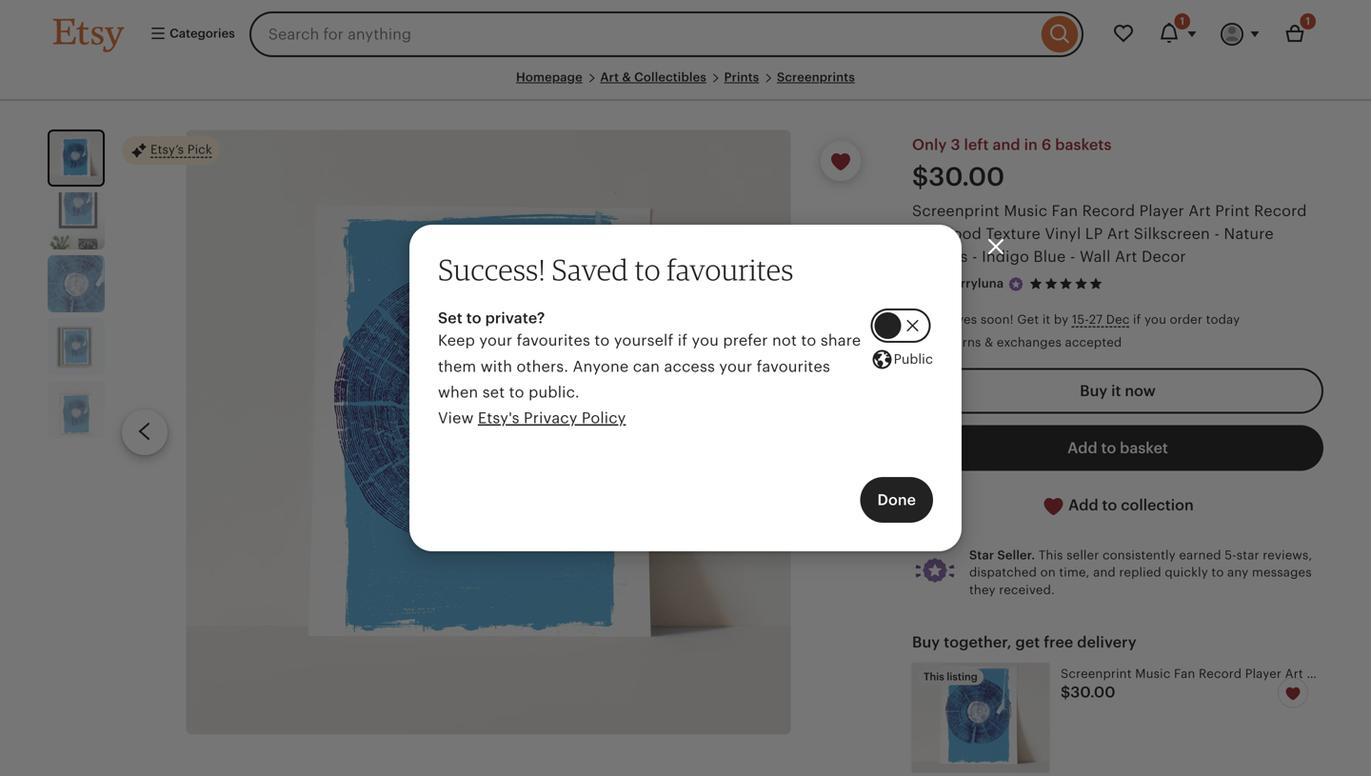 Task type: vqa. For each thing, say whether or not it's contained in the screenshot.
banner
yes



Task type: describe. For each thing, give the bounding box(es) containing it.
you inside set to private? keep your favourites to yourself if you prefer not to share them with others. anyone can access your favourites when set to public. view etsy's privacy policy
[[692, 332, 719, 349]]

1 horizontal spatial your
[[719, 358, 752, 375]]

them
[[438, 358, 476, 375]]

screenprint music fan record player art print record art wood texture vinyl lp art silkscreen - nature sounds - indigo blue - wall art decor
[[912, 202, 1307, 265]]

delivery
[[1077, 634, 1137, 651]]

when
[[438, 384, 478, 401]]

with
[[481, 358, 512, 375]]

private?
[[485, 310, 545, 327]]

& for returns
[[985, 335, 993, 349]]

basket with 1 item image
[[1284, 23, 1306, 46]]

& for art
[[622, 70, 631, 84]]

exchanges
[[997, 335, 1062, 349]]

success! saved to favourites
[[438, 252, 794, 287]]

soon! get
[[981, 312, 1039, 326]]

player
[[1139, 202, 1184, 219]]

screenprint music fan record player art print record art wood image 5 image
[[48, 381, 105, 438]]

set to private? keep your favourites to yourself if you prefer not to share them with others. anyone can access your favourites when set to public. view etsy's privacy policy
[[438, 310, 861, 427]]

sounds
[[912, 248, 968, 265]]

$30.00
[[912, 162, 1005, 192]]

27
[[1089, 312, 1103, 326]]

others.
[[517, 358, 569, 375]]

prints link
[[724, 70, 759, 84]]

and inside this seller consistently earned 5-star reviews, dispatched on time, and replied quickly to any messages they received.
[[1093, 565, 1116, 580]]

$ 30.00
[[1061, 683, 1116, 701]]

art & collectibles link
[[600, 70, 706, 84]]

screenprints
[[777, 70, 855, 84]]

lp
[[1085, 225, 1103, 242]]

quickly
[[1165, 565, 1208, 580]]

arrives soon! get it by 15-27 dec if you order today
[[935, 312, 1240, 326]]

policy
[[582, 410, 626, 427]]

they
[[969, 583, 996, 597]]

art right homepage link
[[600, 70, 619, 84]]

this
[[1039, 548, 1063, 562]]

replied
[[1119, 565, 1161, 580]]

this seller consistently earned 5-star reviews, dispatched on time, and replied quickly to any messages they received.
[[969, 548, 1312, 597]]

in
[[1024, 136, 1038, 153]]

1 record from the left
[[1082, 202, 1135, 219]]

done
[[877, 491, 916, 508]]

art left print
[[1189, 202, 1211, 219]]

public.
[[529, 384, 580, 401]]

2 record from the left
[[1254, 202, 1307, 219]]

art right "lp"
[[1107, 225, 1130, 242]]

by
[[1054, 312, 1069, 326]]

seller
[[1067, 548, 1099, 562]]

2 vertical spatial favourites
[[757, 358, 830, 375]]

0 horizontal spatial -
[[972, 248, 978, 265]]

and inside only 3 left and in 6 baskets $30.00
[[993, 136, 1020, 153]]

share
[[821, 332, 861, 349]]

set
[[438, 310, 463, 327]]

to up anyone
[[595, 332, 610, 349]]

view
[[438, 410, 474, 427]]

returns
[[935, 335, 981, 349]]

music lover hand printed silkscreen art print featuring a clear blue background with a wood grain disc shaped like an lp record and white record needle arm playing the record. hand screenprinted musical and music fan wall decor. image
[[50, 132, 103, 185]]

wood
[[939, 225, 982, 242]]

menu bar containing homepage
[[53, 69, 1318, 101]]

screenprint music fan record player art print record art wood image 4 image
[[48, 318, 105, 375]]

homepage link
[[516, 70, 583, 84]]

$
[[1061, 683, 1071, 701]]

access
[[664, 358, 715, 375]]

indigo
[[982, 248, 1029, 265]]

only 3 left and in 6 baskets $30.00
[[912, 136, 1112, 192]]

5-
[[1225, 548, 1237, 562]]

dispatched
[[969, 565, 1037, 580]]

screenprint
[[912, 202, 1000, 219]]

today
[[1206, 312, 1240, 326]]

can
[[633, 358, 660, 375]]

returns & exchanges accepted
[[935, 335, 1122, 349]]

vinyl
[[1045, 225, 1081, 242]]

homepage
[[516, 70, 583, 84]]

wall
[[1080, 248, 1111, 265]]

0 vertical spatial if
[[1133, 312, 1141, 326]]

etsy's pick
[[150, 142, 212, 157]]

1 vertical spatial favourites
[[517, 332, 590, 349]]

success!
[[438, 252, 546, 287]]

to right set
[[509, 384, 524, 401]]

reviews,
[[1263, 548, 1312, 562]]

done button
[[860, 477, 933, 523]]

on
[[1040, 565, 1056, 580]]

received.
[[999, 583, 1055, 597]]

keep
[[438, 332, 475, 349]]



Task type: locate. For each thing, give the bounding box(es) containing it.
and down seller
[[1093, 565, 1116, 580]]

if inside set to private? keep your favourites to yourself if you prefer not to share them with others. anyone can access your favourites when set to public. view etsy's privacy policy
[[678, 332, 688, 349]]

star seller.
[[969, 548, 1035, 562]]

to right set on the left top of page
[[466, 310, 482, 327]]

get
[[1016, 634, 1040, 651]]

baskets
[[1055, 136, 1112, 153]]

if up access
[[678, 332, 688, 349]]

1 horizontal spatial you
[[1144, 312, 1166, 326]]

seller.
[[997, 548, 1035, 562]]

music
[[1004, 202, 1048, 219]]

1 horizontal spatial record
[[1254, 202, 1307, 219]]

you up access
[[692, 332, 719, 349]]

you left order on the top right of the page
[[1144, 312, 1166, 326]]

to inside this seller consistently earned 5-star reviews, dispatched on time, and replied quickly to any messages they received.
[[1212, 565, 1224, 580]]

nature
[[1224, 225, 1274, 242]]

screenprint music fan record player art print record art wood image 2 image
[[48, 193, 105, 250]]

not
[[772, 332, 797, 349]]

1 horizontal spatial if
[[1133, 312, 1141, 326]]

1 vertical spatial &
[[985, 335, 993, 349]]

1 horizontal spatial and
[[1093, 565, 1116, 580]]

star_seller image
[[1008, 276, 1025, 293]]

screenprint music fan record player art print record art wood image 3 image
[[48, 255, 105, 312]]

free
[[1044, 634, 1073, 651]]

arrives
[[935, 312, 977, 326]]

art right the wall at the top of page
[[1115, 248, 1137, 265]]

etsy's pick button
[[122, 135, 220, 166]]

6
[[1042, 136, 1051, 153]]

your down prefer
[[719, 358, 752, 375]]

anyone
[[573, 358, 629, 375]]

15-
[[1072, 312, 1089, 326]]

favourites down not
[[757, 358, 830, 375]]

1 vertical spatial your
[[719, 358, 752, 375]]

0 horizontal spatial and
[[993, 136, 1020, 153]]

etsy's privacy policy link
[[478, 410, 626, 427]]

- down "wood"
[[972, 248, 978, 265]]

buy together, get free delivery
[[912, 634, 1137, 651]]

0 vertical spatial &
[[622, 70, 631, 84]]

menu bar
[[53, 69, 1318, 101]]

if right 'dec'
[[1133, 312, 1141, 326]]

1 vertical spatial and
[[1093, 565, 1116, 580]]

to left any
[[1212, 565, 1224, 580]]

0 vertical spatial favourites
[[667, 252, 794, 287]]

0 horizontal spatial record
[[1082, 202, 1135, 219]]

time,
[[1059, 565, 1090, 580]]

to right not
[[801, 332, 816, 349]]

-
[[1214, 225, 1220, 242], [972, 248, 978, 265], [1070, 248, 1076, 265]]

2 horizontal spatial -
[[1214, 225, 1220, 242]]

dec
[[1106, 312, 1130, 326]]

only
[[912, 136, 947, 153]]

3
[[951, 136, 960, 153]]

yourself
[[614, 332, 674, 349]]

it
[[1042, 312, 1051, 326]]

1 horizontal spatial &
[[985, 335, 993, 349]]

0 vertical spatial and
[[993, 136, 1020, 153]]

etsy's
[[150, 142, 184, 157]]

0 horizontal spatial your
[[479, 332, 512, 349]]

if
[[1133, 312, 1141, 326], [678, 332, 688, 349]]

favourites
[[667, 252, 794, 287], [517, 332, 590, 349], [757, 358, 830, 375]]

any
[[1227, 565, 1249, 580]]

silkscreen
[[1134, 225, 1210, 242]]

accepted
[[1065, 335, 1122, 349]]

privacy
[[524, 410, 578, 427]]

you
[[1144, 312, 1166, 326], [692, 332, 719, 349]]

favourites up 'others.'
[[517, 332, 590, 349]]

to right saved
[[635, 252, 661, 287]]

& left collectibles
[[622, 70, 631, 84]]

art & collectibles
[[600, 70, 706, 84]]

30.00
[[1071, 683, 1116, 701]]

1 horizontal spatial -
[[1070, 248, 1076, 265]]

texture
[[986, 225, 1041, 242]]

1 vertical spatial you
[[692, 332, 719, 349]]

0 horizontal spatial &
[[622, 70, 631, 84]]

decor
[[1142, 248, 1186, 265]]

order
[[1170, 312, 1203, 326]]

prints
[[724, 70, 759, 84]]

screenprints link
[[777, 70, 855, 84]]

- left the wall at the top of page
[[1070, 248, 1076, 265]]

your
[[479, 332, 512, 349], [719, 358, 752, 375]]

0 horizontal spatial you
[[692, 332, 719, 349]]

art
[[600, 70, 619, 84], [1189, 202, 1211, 219], [912, 225, 935, 242], [1107, 225, 1130, 242], [1115, 248, 1137, 265]]

favourites up prefer
[[667, 252, 794, 287]]

and
[[993, 136, 1020, 153], [1093, 565, 1116, 580]]

set
[[482, 384, 505, 401]]

1 vertical spatial if
[[678, 332, 688, 349]]

banner
[[19, 0, 1352, 69]]

& right returns
[[985, 335, 993, 349]]

record up "lp"
[[1082, 202, 1135, 219]]

record
[[1082, 202, 1135, 219], [1254, 202, 1307, 219]]

to
[[635, 252, 661, 287], [466, 310, 482, 327], [595, 332, 610, 349], [801, 332, 816, 349], [509, 384, 524, 401], [1212, 565, 1224, 580]]

left
[[964, 136, 989, 153]]

- down print
[[1214, 225, 1220, 242]]

&
[[622, 70, 631, 84], [985, 335, 993, 349]]

earned
[[1179, 548, 1221, 562]]

blue
[[1033, 248, 1066, 265]]

0 vertical spatial your
[[479, 332, 512, 349]]

None search field
[[249, 11, 1084, 57]]

prefer
[[723, 332, 768, 349]]

screenprint music fan record player art print record art wood texture vinyl lp art silkscreen - nature sounds - indigo blue - wall art decor image
[[912, 663, 1049, 772]]

0 vertical spatial you
[[1144, 312, 1166, 326]]

public
[[894, 351, 933, 367]]

etsy's
[[478, 410, 520, 427]]

messages
[[1252, 565, 1312, 580]]

record up nature
[[1254, 202, 1307, 219]]

fan
[[1052, 202, 1078, 219]]

0 horizontal spatial if
[[678, 332, 688, 349]]

buy
[[912, 634, 940, 651]]

print
[[1215, 202, 1250, 219]]

together,
[[944, 634, 1012, 651]]

consistently
[[1103, 548, 1176, 562]]

collectibles
[[634, 70, 706, 84]]

art up sounds
[[912, 225, 935, 242]]

success! saved to favourites dialog
[[0, 0, 1371, 776]]

your up 'with'
[[479, 332, 512, 349]]

and left the in
[[993, 136, 1020, 153]]

star
[[1237, 548, 1259, 562]]



